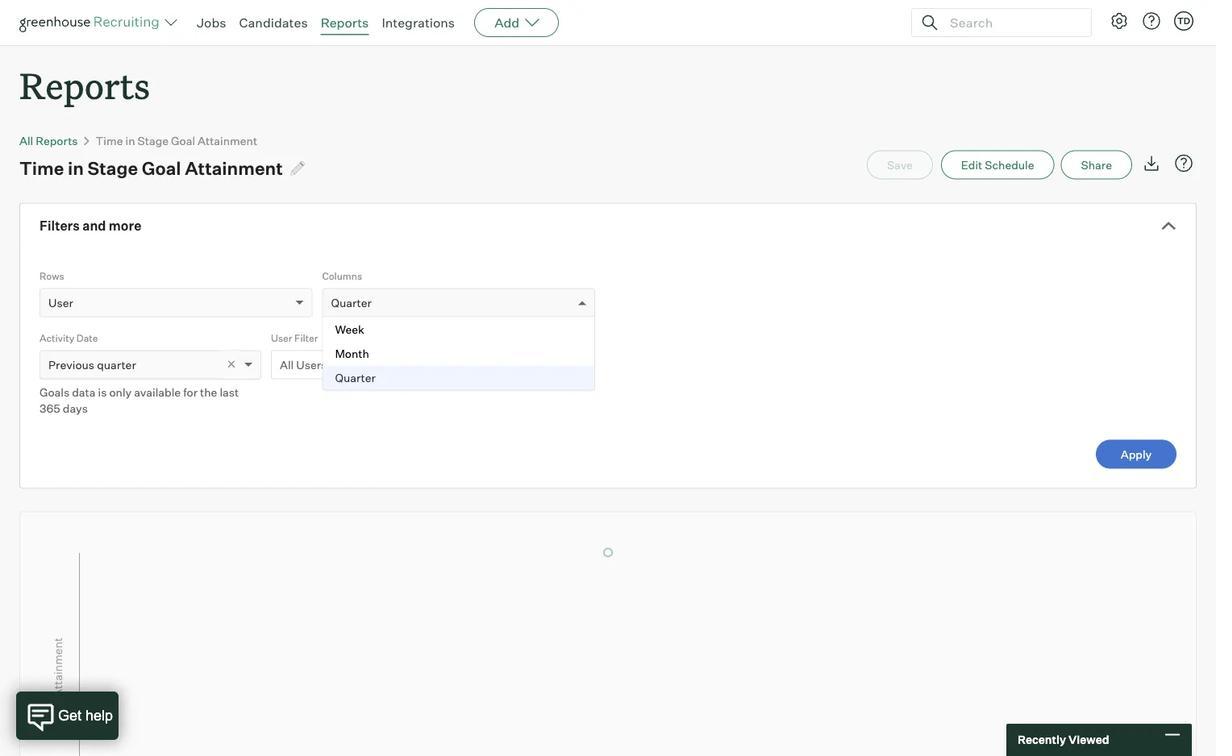 Task type: vqa. For each thing, say whether or not it's contained in the screenshot.
the right Time
yes



Task type: describe. For each thing, give the bounding box(es) containing it.
integrations
[[382, 15, 455, 31]]

list box containing week
[[323, 318, 594, 390]]

week option
[[323, 318, 594, 342]]

previous quarter option
[[48, 358, 136, 372]]

month option
[[323, 342, 594, 366]]

quarter for the quarter option to the bottom
[[335, 371, 376, 385]]

goals data is only available for the last 365 days
[[40, 385, 239, 416]]

filters and more
[[40, 218, 141, 234]]

1 vertical spatial in
[[68, 157, 84, 179]]

filters
[[40, 218, 80, 234]]

faq image
[[1175, 154, 1194, 173]]

edit
[[962, 158, 983, 172]]

td
[[1178, 15, 1191, 26]]

previous quarter
[[48, 358, 136, 372]]

0 vertical spatial reports
[[321, 15, 369, 31]]

1 vertical spatial goal
[[142, 157, 181, 179]]

filter
[[294, 332, 318, 344]]

jobs
[[197, 15, 226, 31]]

is
[[98, 385, 107, 399]]

0 vertical spatial goal
[[171, 134, 195, 148]]

edit schedule
[[962, 158, 1035, 172]]

days
[[63, 402, 88, 416]]

1 vertical spatial reports
[[19, 61, 150, 109]]

data
[[72, 385, 96, 399]]

available
[[134, 385, 181, 399]]

Search text field
[[946, 11, 1077, 34]]

week
[[335, 322, 365, 337]]

the
[[200, 385, 217, 399]]

add
[[495, 15, 520, 31]]

0 vertical spatial time
[[96, 134, 123, 148]]

×
[[227, 355, 236, 373]]

td button
[[1171, 8, 1197, 34]]

time in stage goal attainment link
[[96, 134, 257, 148]]

integrations link
[[382, 15, 455, 31]]

1 vertical spatial attainment
[[185, 157, 283, 179]]

user for user
[[48, 296, 73, 310]]

jobs link
[[197, 15, 226, 31]]

xychart image
[[40, 513, 1177, 757]]

1 vertical spatial time in stage goal attainment
[[19, 157, 283, 179]]

0 vertical spatial attainment
[[198, 134, 257, 148]]

all reports link
[[19, 134, 78, 148]]

user option
[[48, 296, 73, 310]]

add button
[[474, 8, 559, 37]]

only
[[109, 385, 132, 399]]

0 horizontal spatial time
[[19, 157, 64, 179]]



Task type: locate. For each thing, give the bounding box(es) containing it.
goal
[[171, 134, 195, 148], [142, 157, 181, 179]]

quarter option up week
[[331, 296, 372, 310]]

365
[[40, 402, 60, 416]]

quarter
[[331, 296, 372, 310], [335, 371, 376, 385]]

1 vertical spatial time
[[19, 157, 64, 179]]

stage
[[138, 134, 169, 148], [88, 157, 138, 179]]

configure image
[[1110, 11, 1129, 31]]

download image
[[1142, 154, 1162, 173]]

1 horizontal spatial in
[[125, 134, 135, 148]]

candidates
[[239, 15, 308, 31]]

quarter for top the quarter option
[[331, 296, 372, 310]]

1 vertical spatial all
[[280, 358, 294, 372]]

1 vertical spatial quarter
[[335, 371, 376, 385]]

candidates link
[[239, 15, 308, 31]]

user for user filter
[[271, 332, 292, 344]]

user
[[48, 296, 73, 310], [271, 332, 292, 344]]

save and schedule this report to revisit it! element
[[867, 151, 941, 180]]

0 horizontal spatial in
[[68, 157, 84, 179]]

list box
[[323, 318, 594, 390]]

0 vertical spatial quarter
[[331, 296, 372, 310]]

user down the rows
[[48, 296, 73, 310]]

quarter up week
[[331, 296, 372, 310]]

0 vertical spatial stage
[[138, 134, 169, 148]]

1 vertical spatial stage
[[88, 157, 138, 179]]

greenhouse recruiting image
[[19, 13, 165, 32]]

0 vertical spatial quarter option
[[331, 296, 372, 310]]

attainment
[[198, 134, 257, 148], [185, 157, 283, 179]]

1 vertical spatial quarter option
[[323, 366, 594, 390]]

month
[[335, 347, 369, 361]]

1 vertical spatial user
[[271, 332, 292, 344]]

share
[[1081, 158, 1113, 172]]

user left filter
[[271, 332, 292, 344]]

1 horizontal spatial time
[[96, 134, 123, 148]]

quarter option down week option
[[323, 366, 594, 390]]

0 vertical spatial time in stage goal attainment
[[96, 134, 257, 148]]

activity
[[40, 332, 74, 344]]

0 vertical spatial in
[[125, 134, 135, 148]]

for
[[183, 385, 198, 399]]

users
[[296, 358, 327, 372]]

user filter
[[271, 332, 318, 344]]

time
[[96, 134, 123, 148], [19, 157, 64, 179]]

all
[[19, 134, 33, 148], [280, 358, 294, 372]]

schedule
[[985, 158, 1035, 172]]

rows
[[40, 270, 64, 282]]

all users
[[280, 358, 327, 372]]

all for all users
[[280, 358, 294, 372]]

0 vertical spatial user
[[48, 296, 73, 310]]

all reports
[[19, 134, 78, 148]]

share button
[[1061, 151, 1133, 180]]

quarter
[[97, 358, 136, 372]]

all for all reports
[[19, 134, 33, 148]]

td button
[[1175, 11, 1194, 31]]

apply button
[[1096, 440, 1177, 469]]

date
[[76, 332, 98, 344]]

quarter inside option
[[335, 371, 376, 385]]

reports link
[[321, 15, 369, 31]]

time right 'all reports'
[[96, 134, 123, 148]]

2 vertical spatial reports
[[36, 134, 78, 148]]

0 vertical spatial all
[[19, 134, 33, 148]]

and
[[82, 218, 106, 234]]

1 horizontal spatial user
[[271, 332, 292, 344]]

previous
[[48, 358, 94, 372]]

quarter down "month"
[[335, 371, 376, 385]]

viewed
[[1069, 733, 1110, 747]]

apply
[[1121, 447, 1152, 462]]

recently viewed
[[1018, 733, 1110, 747]]

activity date
[[40, 332, 98, 344]]

more
[[109, 218, 141, 234]]

time in stage goal attainment
[[96, 134, 257, 148], [19, 157, 283, 179]]

0 horizontal spatial user
[[48, 296, 73, 310]]

0 horizontal spatial all
[[19, 134, 33, 148]]

columns
[[322, 270, 362, 282]]

goals
[[40, 385, 70, 399]]

edit schedule button
[[941, 151, 1055, 180]]

recently
[[1018, 733, 1067, 747]]

time down all reports link
[[19, 157, 64, 179]]

reports
[[321, 15, 369, 31], [19, 61, 150, 109], [36, 134, 78, 148]]

None field
[[331, 289, 335, 320]]

quarter option
[[331, 296, 372, 310], [323, 366, 594, 390]]

last
[[220, 385, 239, 399]]

1 horizontal spatial all
[[280, 358, 294, 372]]

in
[[125, 134, 135, 148], [68, 157, 84, 179]]



